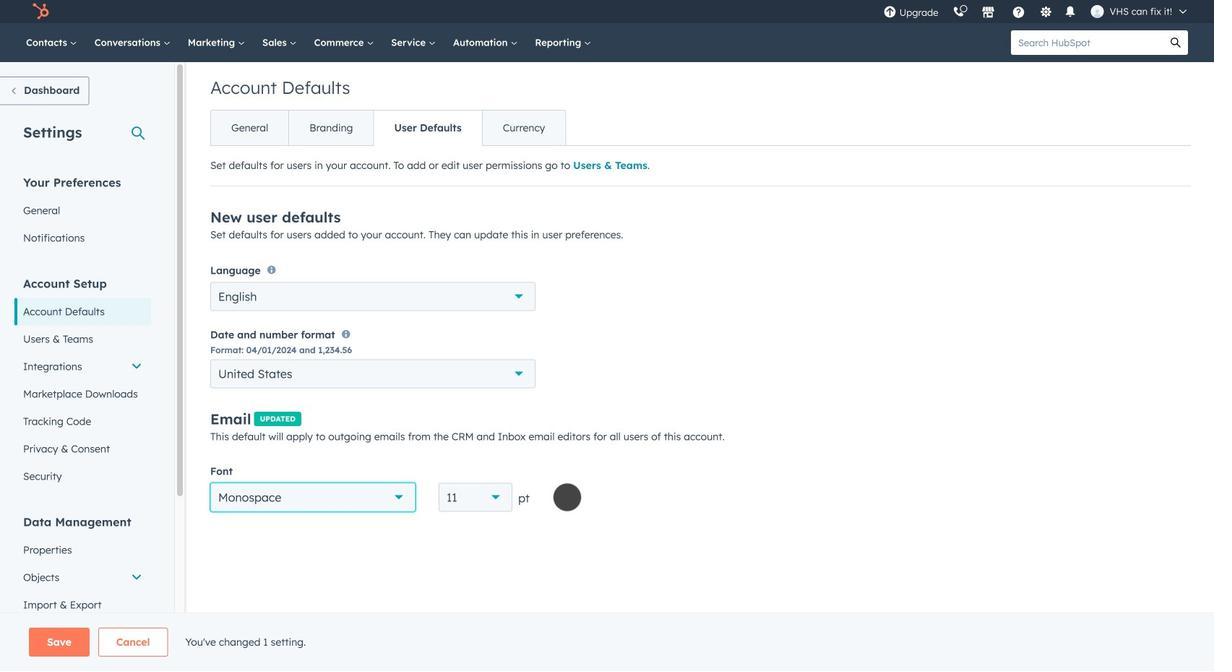 Task type: vqa. For each thing, say whether or not it's contained in the screenshot.
Your Preferences element
yes



Task type: describe. For each thing, give the bounding box(es) containing it.
data management element
[[14, 514, 151, 646]]

Search HubSpot search field
[[1011, 30, 1164, 55]]

terry turtle image
[[1091, 5, 1104, 18]]



Task type: locate. For each thing, give the bounding box(es) containing it.
menu
[[876, 0, 1197, 23]]

marketplaces image
[[982, 7, 995, 20]]

your preferences element
[[14, 175, 151, 252]]

navigation
[[210, 110, 566, 146]]

account setup element
[[14, 276, 151, 490]]



